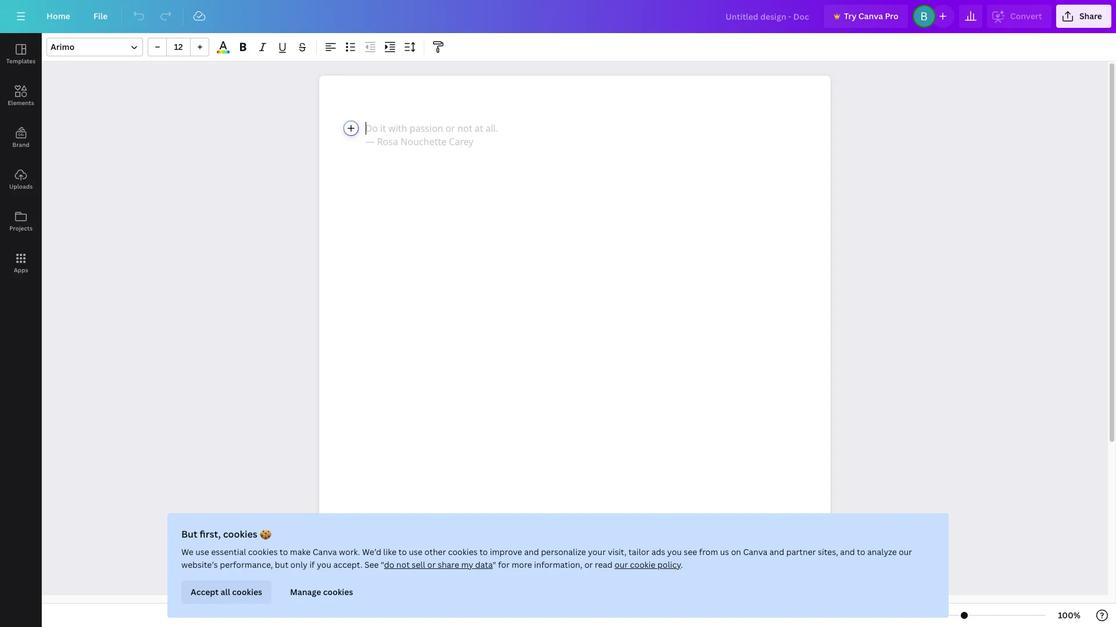 Task type: locate. For each thing, give the bounding box(es) containing it.
to
[[280, 547, 288, 558], [399, 547, 407, 558], [480, 547, 488, 558], [857, 547, 866, 558]]

Design title text field
[[717, 5, 820, 28]]

canva right try
[[859, 10, 883, 22]]

you up policy
[[667, 547, 682, 558]]

100% button
[[1051, 607, 1088, 626]]

brand button
[[0, 117, 42, 159]]

and
[[524, 547, 539, 558], [770, 547, 784, 558], [840, 547, 855, 558]]

try
[[844, 10, 857, 22]]

see
[[684, 547, 697, 558]]

cookies
[[223, 529, 257, 541], [248, 547, 278, 558], [448, 547, 478, 558], [232, 587, 262, 598], [323, 587, 353, 598]]

and right the sites,
[[840, 547, 855, 558]]

0 horizontal spatial and
[[524, 547, 539, 558]]

on
[[731, 547, 741, 558]]

" inside we use essential cookies to make canva work. we'd like to use other cookies to improve and personalize your visit, tailor ads you see from us on canva and partner sites, and to analyze our website's performance, but only if you accept. see "
[[381, 560, 384, 571]]

2 horizontal spatial and
[[840, 547, 855, 558]]

group
[[148, 38, 209, 56]]

tailor
[[629, 547, 650, 558]]

canva up the "if"
[[313, 547, 337, 558]]

"
[[381, 560, 384, 571], [493, 560, 496, 571]]

2 or from the left
[[585, 560, 593, 571]]

2 " from the left
[[493, 560, 496, 571]]

work.
[[339, 547, 360, 558]]

visit,
[[608, 547, 627, 558]]

2 and from the left
[[770, 547, 784, 558]]

convert
[[1010, 10, 1042, 22]]

elements
[[8, 99, 34, 107]]

but
[[181, 529, 198, 541]]

None text field
[[319, 76, 831, 628]]

accept all cookies
[[191, 587, 262, 598]]

1 " from the left
[[381, 560, 384, 571]]

to up the 'data'
[[480, 547, 488, 558]]

our down visit,
[[615, 560, 628, 571]]

website's
[[181, 560, 218, 571]]

4 to from the left
[[857, 547, 866, 558]]

1 vertical spatial you
[[317, 560, 331, 571]]

0 horizontal spatial you
[[317, 560, 331, 571]]

partner
[[786, 547, 816, 558]]

to right like
[[399, 547, 407, 558]]

0 horizontal spatial canva
[[313, 547, 337, 558]]

and up do not sell or share my data " for more information, or read our cookie policy .
[[524, 547, 539, 558]]

not
[[396, 560, 410, 571]]

1 horizontal spatial or
[[585, 560, 593, 571]]

uploads button
[[0, 159, 42, 201]]

but first, cookies 🍪
[[181, 529, 271, 541]]

cookies down accept.
[[323, 587, 353, 598]]

2 horizontal spatial canva
[[859, 10, 883, 22]]

analyze
[[867, 547, 897, 558]]

canva right on
[[743, 547, 768, 558]]

canva
[[859, 10, 883, 22], [313, 547, 337, 558], [743, 547, 768, 558]]

to up "but"
[[280, 547, 288, 558]]

1 or from the left
[[427, 560, 436, 571]]

0 horizontal spatial "
[[381, 560, 384, 571]]

1 horizontal spatial our
[[899, 547, 912, 558]]

try canva pro
[[844, 10, 899, 22]]

arimo
[[51, 41, 75, 52]]

use up sell
[[409, 547, 423, 558]]

uploads
[[9, 183, 33, 191]]

1 horizontal spatial you
[[667, 547, 682, 558]]

to left analyze
[[857, 547, 866, 558]]

our
[[899, 547, 912, 558], [615, 560, 628, 571]]

sell
[[412, 560, 425, 571]]

convert button
[[987, 5, 1052, 28]]

more
[[512, 560, 532, 571]]

or
[[427, 560, 436, 571], [585, 560, 593, 571]]

0 vertical spatial our
[[899, 547, 912, 558]]

make
[[290, 547, 311, 558]]

use
[[196, 547, 209, 558], [409, 547, 423, 558]]

1 horizontal spatial and
[[770, 547, 784, 558]]

personalize
[[541, 547, 586, 558]]

projects
[[9, 224, 33, 233]]

manage
[[290, 587, 321, 598]]

or right sell
[[427, 560, 436, 571]]

file
[[93, 10, 108, 22]]

we
[[181, 547, 194, 558]]

our inside we use essential cookies to make canva work. we'd like to use other cookies to improve and personalize your visit, tailor ads you see from us on canva and partner sites, and to analyze our website's performance, but only if you accept. see "
[[899, 547, 912, 558]]

" left the for
[[493, 560, 496, 571]]

1 vertical spatial our
[[615, 560, 628, 571]]

essential
[[211, 547, 246, 558]]

1 horizontal spatial "
[[493, 560, 496, 571]]

you
[[667, 547, 682, 558], [317, 560, 331, 571]]

0 vertical spatial you
[[667, 547, 682, 558]]

our right analyze
[[899, 547, 912, 558]]

3 to from the left
[[480, 547, 488, 558]]

0 horizontal spatial use
[[196, 547, 209, 558]]

use up the website's
[[196, 547, 209, 558]]

you right the "if"
[[317, 560, 331, 571]]

share
[[438, 560, 459, 571]]

1 to from the left
[[280, 547, 288, 558]]

arimo button
[[47, 38, 143, 56]]

0 horizontal spatial or
[[427, 560, 436, 571]]

canva inside button
[[859, 10, 883, 22]]

do not sell or share my data link
[[384, 560, 493, 571]]

" right the see
[[381, 560, 384, 571]]

my
[[461, 560, 473, 571]]

1 horizontal spatial use
[[409, 547, 423, 558]]

or left read
[[585, 560, 593, 571]]

ads
[[652, 547, 665, 558]]

and left partner
[[770, 547, 784, 558]]



Task type: describe. For each thing, give the bounding box(es) containing it.
1 use from the left
[[196, 547, 209, 558]]

1 horizontal spatial canva
[[743, 547, 768, 558]]

manage cookies button
[[281, 581, 362, 605]]

your
[[588, 547, 606, 558]]

see
[[365, 560, 379, 571]]

side panel tab list
[[0, 33, 42, 284]]

our cookie policy link
[[615, 560, 681, 571]]

improve
[[490, 547, 522, 558]]

we'd
[[362, 547, 381, 558]]

cookies down 🍪
[[248, 547, 278, 558]]

if
[[310, 560, 315, 571]]

pro
[[885, 10, 899, 22]]

projects button
[[0, 201, 42, 242]]

but
[[275, 560, 288, 571]]

2 use from the left
[[409, 547, 423, 558]]

accept.
[[333, 560, 363, 571]]

apps button
[[0, 242, 42, 284]]

data
[[475, 560, 493, 571]]

apps
[[14, 266, 28, 274]]

from
[[699, 547, 718, 558]]

manage cookies
[[290, 587, 353, 598]]

elements button
[[0, 75, 42, 117]]

– – number field
[[170, 41, 187, 52]]

🍪
[[260, 529, 271, 541]]

but first, cookies 🍪 dialog
[[167, 514, 949, 619]]

for
[[498, 560, 510, 571]]

home
[[47, 10, 70, 22]]

100%
[[1058, 610, 1081, 622]]

1 and from the left
[[524, 547, 539, 558]]

us
[[720, 547, 729, 558]]

accept
[[191, 587, 219, 598]]

we use essential cookies to make canva work. we'd like to use other cookies to improve and personalize your visit, tailor ads you see from us on canva and partner sites, and to analyze our website's performance, but only if you accept. see "
[[181, 547, 912, 571]]

home link
[[37, 5, 80, 28]]

accept all cookies button
[[181, 581, 272, 605]]

3 and from the left
[[840, 547, 855, 558]]

try canva pro button
[[824, 5, 908, 28]]

share button
[[1056, 5, 1112, 28]]

cookies up essential
[[223, 529, 257, 541]]

main menu bar
[[0, 0, 1116, 33]]

only
[[290, 560, 308, 571]]

do
[[384, 560, 394, 571]]

do not sell or share my data " for more information, or read our cookie policy .
[[384, 560, 683, 571]]

information,
[[534, 560, 583, 571]]

other
[[425, 547, 446, 558]]

templates button
[[0, 33, 42, 75]]

share
[[1080, 10, 1102, 22]]

sites,
[[818, 547, 838, 558]]

cookie
[[630, 560, 656, 571]]

first,
[[200, 529, 221, 541]]

cookies up my
[[448, 547, 478, 558]]

cookies right 'all'
[[232, 587, 262, 598]]

policy
[[658, 560, 681, 571]]

.
[[681, 560, 683, 571]]

performance,
[[220, 560, 273, 571]]

file button
[[84, 5, 117, 28]]

2 to from the left
[[399, 547, 407, 558]]

color range image
[[217, 51, 230, 53]]

read
[[595, 560, 613, 571]]

all
[[221, 587, 230, 598]]

templates
[[6, 57, 36, 65]]

0 horizontal spatial our
[[615, 560, 628, 571]]

brand
[[12, 141, 29, 149]]

like
[[383, 547, 397, 558]]



Task type: vqa. For each thing, say whether or not it's contained in the screenshot.
1st to from the right
yes



